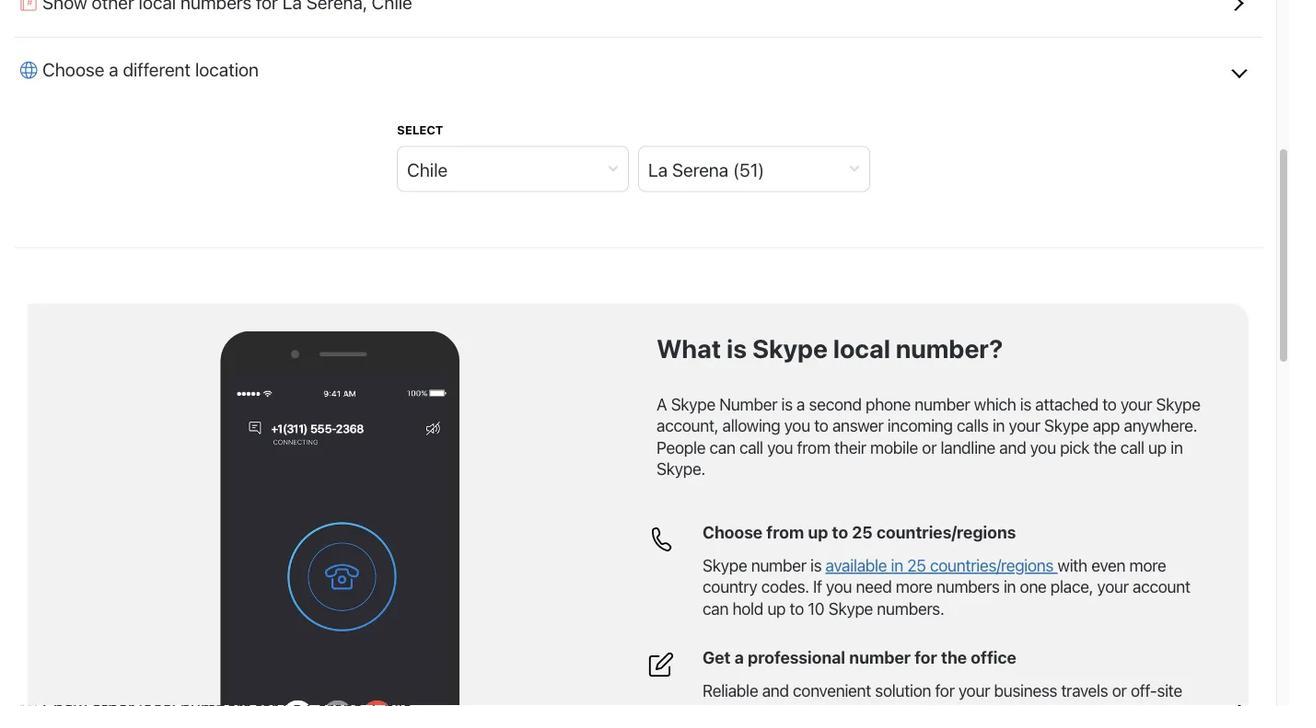 Task type: vqa. For each thing, say whether or not it's contained in the screenshot.
questions
no



Task type: describe. For each thing, give the bounding box(es) containing it.
calls
[[957, 416, 989, 436]]

or inside reliable and convenient solution for your business travels or off-site work. let skype number make your life easier.
[[1112, 681, 1127, 701]]

business
[[994, 681, 1057, 701]]

up inside with even more country codes. if you need more numbers in one place, your account can hold up to 10 skype numbers.
[[767, 599, 786, 619]]

skype number is available in 25 countries/regions
[[703, 556, 1058, 576]]

1 horizontal spatial more
[[1129, 556, 1166, 576]]

from inside a skype number is a second phone number which is attached to your skype account, allowing you to answer incoming calls in your skype app anywhere. people can call you from their mobile or landline and you pick the call up in skype.
[[797, 438, 830, 458]]

what is skype local number?
[[657, 333, 1003, 364]]

easier.
[[982, 703, 1028, 706]]

anywhere.
[[1124, 416, 1197, 436]]

with even more country codes. if you need more numbers in one place, your account can hold up to 10 skype numbers.
[[703, 556, 1190, 619]]

and inside a skype number is a second phone number which is attached to your skype account, allowing you to answer incoming calls in your skype app anywhere. people can call you from their mobile or landline and you pick the call up in skype.
[[999, 438, 1026, 458]]

skype inside reliable and convenient solution for your business travels or off-site work. let skype number make your life easier.
[[772, 703, 816, 706]]

to down second
[[814, 416, 828, 436]]

account,
[[657, 416, 718, 436]]

number inside reliable and convenient solution for your business travels or off-site work. let skype number make your life easier.
[[820, 703, 875, 706]]

a skype number is a second phone number which is attached to your skype account, allowing you to answer incoming calls in your skype app anywhere. people can call you from their mobile or landline and you pick the call up in skype.
[[657, 395, 1201, 479]]

attached
[[1035, 395, 1098, 414]]

is right number
[[781, 395, 793, 414]]

1 vertical spatial the
[[941, 648, 967, 668]]

1 vertical spatial countries/regions
[[930, 556, 1054, 576]]

number?
[[896, 333, 1003, 364]]

or inside a skype number is a second phone number which is attached to your skype account, allowing you to answer incoming calls in your skype app anywhere. people can call you from their mobile or landline and you pick the call up in skype.
[[922, 438, 937, 458]]

you down second
[[784, 416, 810, 436]]

the inside a skype number is a second phone number which is attached to your skype account, allowing you to answer incoming calls in your skype app anywhere. people can call you from their mobile or landline and you pick the call up in skype.
[[1093, 438, 1117, 458]]

site
[[1157, 681, 1182, 701]]

if
[[813, 578, 822, 597]]

your down which
[[1009, 416, 1040, 436]]

landline
[[941, 438, 995, 458]]

get a professional number for the office
[[703, 648, 1016, 668]]

2 call from the left
[[1120, 438, 1144, 458]]

1 vertical spatial from
[[766, 522, 804, 542]]

app
[[1093, 416, 1120, 436]]

you down allowing
[[767, 438, 793, 458]]

country
[[703, 578, 757, 597]]

professional
[[748, 648, 845, 668]]

location
[[195, 59, 259, 80]]

pick
[[1060, 438, 1090, 458]]

your left life
[[922, 703, 954, 706]]

phone
[[866, 395, 911, 414]]

can inside with even more country codes. if you need more numbers in one place, your account can hold up to 10 skype numbers.
[[703, 599, 729, 619]]

skype up account,
[[671, 395, 715, 414]]

number
[[719, 395, 777, 414]]

1 call from the left
[[739, 438, 763, 458]]

reliable and convenient solution for your business travels or off-site work. let skype number make your life easier.
[[703, 681, 1182, 706]]

is right which
[[1020, 395, 1031, 414]]

a for different
[[109, 59, 118, 80]]

people
[[657, 438, 706, 458]]

10
[[808, 599, 825, 619]]

choose for choose a different location
[[42, 59, 104, 80]]

your up anywhere.
[[1121, 395, 1152, 414]]

make
[[879, 703, 918, 706]]

0 vertical spatial 25
[[852, 522, 873, 542]]

travels
[[1061, 681, 1108, 701]]

different
[[123, 59, 191, 80]]

number up the solution
[[849, 648, 911, 668]]

life
[[958, 703, 978, 706]]

their
[[834, 438, 866, 458]]

a for professional
[[734, 648, 744, 668]]

place,
[[1051, 578, 1093, 597]]



Task type: locate. For each thing, give the bounding box(es) containing it.
up down codes.
[[767, 599, 786, 619]]

1 horizontal spatial 25
[[907, 556, 926, 576]]

and
[[999, 438, 1026, 458], [762, 681, 789, 701]]

0 horizontal spatial the
[[941, 648, 967, 668]]

call
[[739, 438, 763, 458], [1120, 438, 1144, 458]]

let
[[745, 703, 768, 706]]

0 horizontal spatial more
[[896, 578, 933, 597]]

skype up anywhere.
[[1156, 395, 1201, 414]]

can
[[709, 438, 735, 458], [703, 599, 729, 619]]

0 vertical spatial countries/regions
[[877, 522, 1016, 542]]

even
[[1091, 556, 1125, 576]]

from left their
[[797, 438, 830, 458]]

off-
[[1131, 681, 1157, 701]]

choose a different location
[[42, 59, 259, 80]]

1 horizontal spatial the
[[1093, 438, 1117, 458]]

skype down need
[[828, 599, 873, 619]]

and up let
[[762, 681, 789, 701]]

you right if
[[826, 578, 852, 597]]

countries/regions up available in 25 countries/regions link
[[877, 522, 1016, 542]]

available in 25 countries/regions link
[[826, 556, 1058, 576]]

number down convenient
[[820, 703, 875, 706]]

2 horizontal spatial up
[[1148, 438, 1167, 458]]

countries/regions
[[877, 522, 1016, 542], [930, 556, 1054, 576]]

choose a different location button
[[14, 37, 1262, 105]]

numbers
[[936, 578, 1000, 597]]

more up account
[[1129, 556, 1166, 576]]

25 up available on the right of the page
[[852, 522, 873, 542]]

a inside a skype number is a second phone number which is attached to your skype account, allowing you to answer incoming calls in your skype app anywhere. people can call you from their mobile or landline and you pick the call up in skype.
[[797, 395, 805, 414]]

choose up country on the right bottom of the page
[[703, 522, 763, 542]]

choose
[[42, 59, 104, 80], [703, 522, 763, 542]]

1 vertical spatial and
[[762, 681, 789, 701]]

office
[[971, 648, 1016, 668]]

1 horizontal spatial or
[[1112, 681, 1127, 701]]

1 vertical spatial or
[[1112, 681, 1127, 701]]

in up need
[[891, 556, 903, 576]]

1 horizontal spatial a
[[734, 648, 744, 668]]

skype.
[[657, 459, 705, 479]]

second
[[809, 395, 862, 414]]

1 horizontal spatial up
[[808, 522, 828, 542]]

your
[[1121, 395, 1152, 414], [1009, 416, 1040, 436], [1097, 578, 1129, 597], [959, 681, 990, 701], [922, 703, 954, 706]]

2 horizontal spatial a
[[797, 395, 805, 414]]

25 up numbers.
[[907, 556, 926, 576]]

a right get
[[734, 648, 744, 668]]

hold
[[732, 599, 763, 619]]

or
[[922, 438, 937, 458], [1112, 681, 1127, 701]]

get
[[703, 648, 731, 668]]

available
[[826, 556, 887, 576]]

2 vertical spatial up
[[767, 599, 786, 619]]

to inside with even more country codes. if you need more numbers in one place, your account can hold up to 10 skype numbers.
[[790, 599, 804, 619]]

codes.
[[761, 578, 809, 597]]

you left the pick on the right
[[1030, 438, 1056, 458]]

to left the 10
[[790, 599, 804, 619]]

the down app
[[1093, 438, 1117, 458]]

for inside reliable and convenient solution for your business travels or off-site work. let skype number make your life easier.
[[935, 681, 955, 701]]

allowing
[[722, 416, 780, 436]]

reliable
[[703, 681, 758, 701]]

call down allowing
[[739, 438, 763, 458]]

0 vertical spatial the
[[1093, 438, 1117, 458]]

25
[[852, 522, 873, 542], [907, 556, 926, 576]]

can down allowing
[[709, 438, 735, 458]]

in
[[993, 416, 1005, 436], [1171, 438, 1183, 458], [891, 556, 903, 576], [1004, 578, 1016, 597]]

from
[[797, 438, 830, 458], [766, 522, 804, 542]]

in inside with even more country codes. if you need more numbers in one place, your account can hold up to 10 skype numbers.
[[1004, 578, 1016, 597]]

1 horizontal spatial and
[[999, 438, 1026, 458]]

0 vertical spatial can
[[709, 438, 735, 458]]

skype down attached in the right of the page
[[1044, 416, 1089, 436]]

skype up country on the right bottom of the page
[[703, 556, 747, 576]]

need
[[856, 578, 892, 597]]

incoming
[[887, 416, 953, 436]]

number up codes.
[[751, 556, 806, 576]]

0 vertical spatial up
[[1148, 438, 1167, 458]]

1 vertical spatial 25
[[907, 556, 926, 576]]

can inside a skype number is a second phone number which is attached to your skype account, allowing you to answer incoming calls in your skype app anywhere. people can call you from their mobile or landline and you pick the call up in skype.
[[709, 438, 735, 458]]

number inside a skype number is a second phone number which is attached to your skype account, allowing you to answer incoming calls in your skype app anywhere. people can call you from their mobile or landline and you pick the call up in skype.
[[915, 395, 970, 414]]

or left off-
[[1112, 681, 1127, 701]]

skype up number
[[752, 333, 828, 364]]

to
[[1102, 395, 1117, 414], [814, 416, 828, 436], [832, 522, 848, 542], [790, 599, 804, 619]]

1 vertical spatial more
[[896, 578, 933, 597]]

0 vertical spatial a
[[109, 59, 118, 80]]

more
[[1129, 556, 1166, 576], [896, 578, 933, 597]]

a
[[109, 59, 118, 80], [797, 395, 805, 414], [734, 648, 744, 668]]

work.
[[703, 703, 741, 706]]

select
[[397, 123, 443, 137]]

what
[[657, 333, 721, 364]]

and right landline
[[999, 438, 1026, 458]]

countries/regions up 'numbers'
[[930, 556, 1054, 576]]

0 vertical spatial and
[[999, 438, 1026, 458]]

for for number
[[915, 648, 937, 668]]

is right what
[[727, 333, 747, 364]]

a
[[657, 395, 667, 414]]

for for solution
[[935, 681, 955, 701]]

0 horizontal spatial choose
[[42, 59, 104, 80]]

up inside a skype number is a second phone number which is attached to your skype account, allowing you to answer incoming calls in your skype app anywhere. people can call you from their mobile or landline and you pick the call up in skype.
[[1148, 438, 1167, 458]]

0 vertical spatial from
[[797, 438, 830, 458]]

1 horizontal spatial choose
[[703, 522, 763, 542]]

with
[[1058, 556, 1087, 576]]

in left the one
[[1004, 578, 1016, 597]]

answer
[[832, 416, 884, 436]]

a left second
[[797, 395, 805, 414]]

choose from up to 25 countries/regions
[[703, 522, 1016, 542]]

you
[[784, 416, 810, 436], [767, 438, 793, 458], [1030, 438, 1056, 458], [826, 578, 852, 597]]

0 horizontal spatial call
[[739, 438, 763, 458]]

from up codes.
[[766, 522, 804, 542]]

one
[[1020, 578, 1047, 597]]

numbers.
[[877, 599, 944, 619]]

call down anywhere.
[[1120, 438, 1144, 458]]

1 horizontal spatial call
[[1120, 438, 1144, 458]]

0 horizontal spatial a
[[109, 59, 118, 80]]

up up available on the right of the page
[[808, 522, 828, 542]]

can down country on the right bottom of the page
[[703, 599, 729, 619]]

2 vertical spatial a
[[734, 648, 744, 668]]

0 horizontal spatial 25
[[852, 522, 873, 542]]

you inside with even more country codes. if you need more numbers in one place, your account can hold up to 10 skype numbers.
[[826, 578, 852, 597]]

number
[[915, 395, 970, 414], [751, 556, 806, 576], [849, 648, 911, 668], [820, 703, 875, 706]]

which
[[974, 395, 1016, 414]]

1 vertical spatial up
[[808, 522, 828, 542]]

choose left different
[[42, 59, 104, 80]]

0 horizontal spatial and
[[762, 681, 789, 701]]

to up available on the right of the page
[[832, 522, 848, 542]]

is
[[727, 333, 747, 364], [781, 395, 793, 414], [1020, 395, 1031, 414], [810, 556, 822, 576]]

or down incoming
[[922, 438, 937, 458]]

for right the solution
[[935, 681, 955, 701]]

number up incoming
[[915, 395, 970, 414]]

choose inside dropdown button
[[42, 59, 104, 80]]

skype inside with even more country codes. if you need more numbers in one place, your account can hold up to 10 skype numbers.
[[828, 599, 873, 619]]

to up app
[[1102, 395, 1117, 414]]

convenient
[[793, 681, 871, 701]]

1 vertical spatial can
[[703, 599, 729, 619]]

your up life
[[959, 681, 990, 701]]

the up reliable and convenient solution for your business travels or off-site work. let skype number make your life easier.
[[941, 648, 967, 668]]

in down which
[[993, 416, 1005, 436]]

a left different
[[109, 59, 118, 80]]

account
[[1133, 578, 1190, 597]]

more up numbers.
[[896, 578, 933, 597]]

up down anywhere.
[[1148, 438, 1167, 458]]

0 vertical spatial more
[[1129, 556, 1166, 576]]

a inside dropdown button
[[109, 59, 118, 80]]

1 vertical spatial for
[[935, 681, 955, 701]]

and inside reliable and convenient solution for your business travels or off-site work. let skype number make your life easier.
[[762, 681, 789, 701]]

mobile
[[870, 438, 918, 458]]

0 vertical spatial choose
[[42, 59, 104, 80]]

local
[[833, 333, 890, 364]]

solution
[[875, 681, 931, 701]]

1 vertical spatial choose
[[703, 522, 763, 542]]

is up if
[[810, 556, 822, 576]]

skype
[[752, 333, 828, 364], [671, 395, 715, 414], [1156, 395, 1201, 414], [1044, 416, 1089, 436], [703, 556, 747, 576], [828, 599, 873, 619], [772, 703, 816, 706]]

in down anywhere.
[[1171, 438, 1183, 458]]

for
[[915, 648, 937, 668], [935, 681, 955, 701]]

your down even on the right bottom of page
[[1097, 578, 1129, 597]]

for up reliable and convenient solution for your business travels or off-site work. let skype number make your life easier.
[[915, 648, 937, 668]]

up
[[1148, 438, 1167, 458], [808, 522, 828, 542], [767, 599, 786, 619]]

skype right let
[[772, 703, 816, 706]]

0 horizontal spatial or
[[922, 438, 937, 458]]

the
[[1093, 438, 1117, 458], [941, 648, 967, 668]]

choose for choose from up to 25 countries/regions
[[703, 522, 763, 542]]

1 vertical spatial a
[[797, 395, 805, 414]]

0 horizontal spatial up
[[767, 599, 786, 619]]

your inside with even more country codes. if you need more numbers in one place, your account can hold up to 10 skype numbers.
[[1097, 578, 1129, 597]]

0 vertical spatial for
[[915, 648, 937, 668]]

0 vertical spatial or
[[922, 438, 937, 458]]



